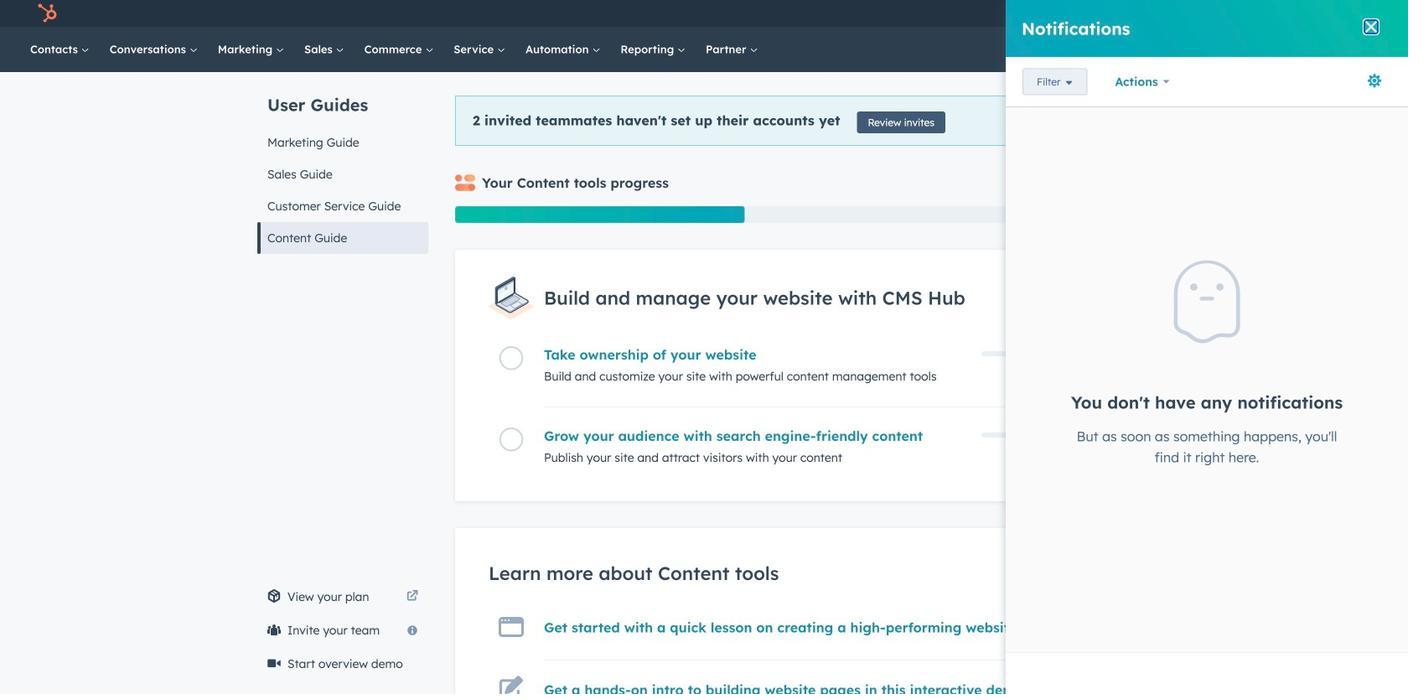 Task type: locate. For each thing, give the bounding box(es) containing it.
marketplaces image
[[1192, 8, 1208, 23]]

link opens in a new window image
[[407, 587, 418, 607], [407, 591, 418, 603]]

menu
[[1070, 0, 1389, 27]]

progress bar
[[455, 206, 745, 223]]

2 link opens in a new window image from the top
[[407, 591, 418, 603]]



Task type: vqa. For each thing, say whether or not it's contained in the screenshot.
Ruby Anderson Image
no



Task type: describe. For each thing, give the bounding box(es) containing it.
user guides element
[[257, 72, 428, 254]]

1 link opens in a new window image from the top
[[407, 587, 418, 607]]

Search HubSpot search field
[[1173, 35, 1350, 64]]

garebear orlando image
[[1319, 6, 1334, 21]]



